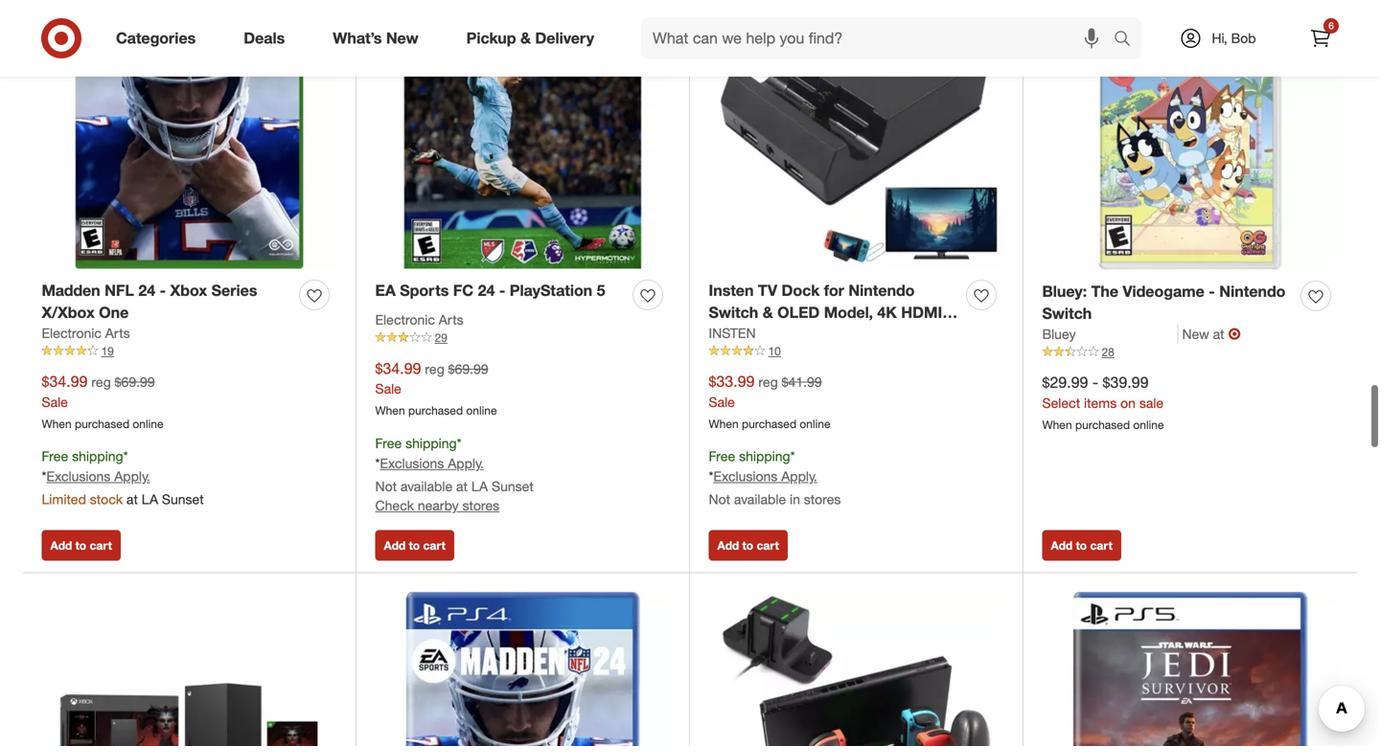 Task type: vqa. For each thing, say whether or not it's contained in the screenshot.
fourth cart from right
yes



Task type: describe. For each thing, give the bounding box(es) containing it.
electronic arts link for sports
[[375, 311, 464, 330]]

bluey:
[[1042, 282, 1087, 301]]

categories
[[116, 29, 196, 48]]

$34.99 reg $69.99 sale when purchased online for nfl
[[42, 372, 163, 431]]

insten
[[709, 325, 756, 342]]

3 to from the left
[[742, 538, 754, 553]]

exclusions apply. link for ea sports fc 24 - playstation 5
[[380, 455, 484, 472]]

ea
[[375, 281, 396, 300]]

$41.99
[[782, 374, 822, 391]]

what's
[[333, 29, 382, 48]]

3 add from the left
[[717, 538, 739, 553]]

online for free shipping * * exclusions apply. not available at la sunset check nearby stores
[[466, 404, 497, 418]]

in
[[790, 491, 800, 508]]

sale for madden nfl 24 - xbox series x/xbox one
[[42, 394, 68, 411]]

sale inside the $33.99 reg $41.99 sale when purchased online
[[709, 394, 735, 411]]

purchased inside the $29.99 - $39.99 select items on sale when purchased online
[[1075, 418, 1130, 432]]

reg for sports
[[425, 361, 445, 377]]

$29.99
[[1042, 373, 1088, 392]]

online for free shipping * * exclusions apply. limited stock at  la sunset
[[133, 417, 163, 431]]

fc
[[453, 281, 474, 300]]

insten link
[[709, 324, 756, 343]]

19
[[101, 344, 114, 358]]

what's new link
[[317, 17, 443, 59]]

at inside 'new at ¬'
[[1213, 326, 1225, 343]]

la for fc
[[471, 478, 488, 495]]

madden nfl 24 - xbox series x/xbox one link
[[42, 280, 292, 324]]

xbox
[[170, 281, 207, 300]]

on
[[1121, 395, 1136, 412]]

28
[[1102, 345, 1115, 359]]

2 horizontal spatial exclusions apply. link
[[714, 468, 817, 485]]

switch
[[1042, 304, 1092, 323]]

when for free shipping * * exclusions apply. limited stock at  la sunset
[[42, 417, 72, 431]]

$33.99
[[709, 372, 755, 391]]

apply. inside the free shipping * * exclusions apply. not available in stores
[[781, 468, 817, 485]]

$34.99 for ea sports fc 24 - playstation 5
[[375, 359, 421, 378]]

pickup & delivery link
[[450, 17, 618, 59]]

10 link
[[709, 343, 1004, 360]]

free shipping * * exclusions apply. not available in stores
[[709, 448, 841, 508]]

exclusions for madden nfl 24 - xbox series x/xbox one
[[46, 468, 111, 485]]

playstation
[[510, 281, 593, 300]]

pickup & delivery
[[466, 29, 594, 48]]

$39.99
[[1103, 373, 1149, 392]]

cart for madden nfl 24 - xbox series x/xbox one
[[90, 538, 112, 553]]

- inside bluey: the videogame - nintendo switch
[[1209, 282, 1215, 301]]

purchased for free shipping * * exclusions apply. not available at la sunset check nearby stores
[[408, 404, 463, 418]]

$33.99 reg $41.99 sale when purchased online
[[709, 372, 831, 431]]

online inside the $29.99 - $39.99 select items on sale when purchased online
[[1133, 418, 1164, 432]]

categories link
[[100, 17, 220, 59]]

sports
[[400, 281, 449, 300]]

bluey: the videogame - nintendo switch link
[[1042, 281, 1294, 325]]

0 vertical spatial new
[[386, 29, 419, 48]]

add for madden nfl 24 - xbox series x/xbox one
[[50, 538, 72, 553]]

available for $34.99
[[401, 478, 453, 495]]

select
[[1042, 395, 1080, 412]]

bluey: the videogame - nintendo switch
[[1042, 282, 1286, 323]]

electronic arts link for nfl
[[42, 324, 130, 343]]

hi,
[[1212, 30, 1228, 46]]

arts for nfl
[[105, 325, 130, 342]]

bluey
[[1042, 326, 1076, 343]]

not for $33.99
[[709, 491, 730, 508]]

when for free shipping * * exclusions apply. not available at la sunset check nearby stores
[[375, 404, 405, 418]]

free shipping * * exclusions apply. not available at la sunset check nearby stores
[[375, 435, 534, 514]]

when inside the $29.99 - $39.99 select items on sale when purchased online
[[1042, 418, 1072, 432]]

madden nfl 24 - xbox series x/xbox one
[[42, 281, 257, 322]]

reg inside the $33.99 reg $41.99 sale when purchased online
[[759, 374, 778, 391]]

$34.99 for madden nfl 24 - xbox series x/xbox one
[[42, 372, 88, 391]]

bluey link
[[1042, 325, 1179, 344]]

free for ea sports fc 24 - playstation 5
[[375, 435, 402, 452]]

29 link
[[375, 330, 670, 347]]

what's new
[[333, 29, 419, 48]]

x/xbox
[[42, 303, 95, 322]]

6 link
[[1300, 17, 1342, 59]]

new at ¬
[[1182, 325, 1241, 343]]

the
[[1091, 282, 1119, 301]]

ea sports fc 24 - playstation 5 link
[[375, 280, 605, 302]]

shipping inside the free shipping * * exclusions apply. not available in stores
[[739, 448, 790, 465]]

deals
[[244, 29, 285, 48]]

free for madden nfl 24 - xbox series x/xbox one
[[42, 448, 68, 465]]

&
[[520, 29, 531, 48]]

$69.99 for fc
[[448, 361, 488, 377]]

cart for ea sports fc 24 - playstation 5
[[423, 538, 446, 553]]

add to cart for madden nfl 24 - xbox series x/xbox one
[[50, 538, 112, 553]]



Task type: locate. For each thing, give the bounding box(es) containing it.
- inside madden nfl 24 - xbox series x/xbox one
[[160, 281, 166, 300]]

sunset inside free shipping * * exclusions apply. limited stock at  la sunset
[[162, 491, 204, 508]]

1 horizontal spatial sale
[[375, 381, 402, 397]]

when down select
[[1042, 418, 1072, 432]]

sale for ea sports fc 24 - playstation 5
[[375, 381, 402, 397]]

check nearby stores button
[[375, 496, 500, 515]]

when
[[375, 404, 405, 418], [42, 417, 72, 431], [709, 417, 739, 431], [1042, 418, 1072, 432]]

online down sale
[[1133, 418, 1164, 432]]

$34.99
[[375, 359, 421, 378], [42, 372, 88, 391]]

at up nearby
[[456, 478, 468, 495]]

one
[[99, 303, 129, 322]]

apply. up stock
[[114, 468, 150, 485]]

purchased down $41.99
[[742, 417, 797, 431]]

6
[[1329, 20, 1334, 32]]

1 to from the left
[[75, 538, 86, 553]]

0 horizontal spatial $34.99 reg $69.99 sale when purchased online
[[42, 372, 163, 431]]

not left the in
[[709, 491, 730, 508]]

nintendo
[[1220, 282, 1286, 301]]

1 add to cart from the left
[[50, 538, 112, 553]]

exclusions up check
[[380, 455, 444, 472]]

1 vertical spatial new
[[1182, 326, 1209, 343]]

exclusions inside the free shipping * * exclusions apply. not available in stores
[[714, 468, 778, 485]]

apply. inside free shipping * * exclusions apply. limited stock at  la sunset
[[114, 468, 150, 485]]

1 horizontal spatial reg
[[425, 361, 445, 377]]

not inside the free shipping * * exclusions apply. not available in stores
[[709, 491, 730, 508]]

2 horizontal spatial apply.
[[781, 468, 817, 485]]

ea sports fc 24 - playstation 5
[[375, 281, 605, 300]]

madden
[[42, 281, 100, 300]]

available inside free shipping * * exclusions apply. not available at la sunset check nearby stores
[[401, 478, 453, 495]]

new up 28 link
[[1182, 326, 1209, 343]]

24
[[138, 281, 155, 300], [478, 281, 495, 300]]

exclusions down the $33.99 reg $41.99 sale when purchased online
[[714, 468, 778, 485]]

not
[[375, 478, 397, 495], [709, 491, 730, 508]]

not inside free shipping * * exclusions apply. not available at la sunset check nearby stores
[[375, 478, 397, 495]]

madden nfl 24 - xbox series x/xbox one image
[[42, 0, 337, 269], [42, 0, 337, 269]]

free inside free shipping * * exclusions apply. not available at la sunset check nearby stores
[[375, 435, 402, 452]]

$69.99 down 19 link
[[115, 374, 155, 391]]

new
[[386, 29, 419, 48], [1182, 326, 1209, 343]]

electronic down x/xbox
[[42, 325, 102, 342]]

1 horizontal spatial electronic
[[375, 312, 435, 328]]

0 horizontal spatial not
[[375, 478, 397, 495]]

add for bluey: the videogame - nintendo switch
[[1051, 538, 1073, 553]]

free down the $33.99 reg $41.99 sale when purchased online
[[709, 448, 735, 465]]

1 horizontal spatial shipping
[[406, 435, 457, 452]]

0 horizontal spatial electronic arts link
[[42, 324, 130, 343]]

star wars jedi: survivor - playstation 5 image
[[1042, 592, 1339, 747], [1042, 592, 1339, 747]]

free shipping * * exclusions apply. limited stock at  la sunset
[[42, 448, 204, 508]]

0 horizontal spatial stores
[[463, 497, 500, 514]]

0 horizontal spatial sale
[[42, 394, 68, 411]]

reg
[[425, 361, 445, 377], [91, 374, 111, 391], [759, 374, 778, 391]]

when up limited
[[42, 417, 72, 431]]

1 horizontal spatial sunset
[[492, 478, 534, 495]]

$69.99 down 29 link
[[448, 361, 488, 377]]

0 horizontal spatial $34.99
[[42, 372, 88, 391]]

free
[[375, 435, 402, 452], [42, 448, 68, 465], [709, 448, 735, 465]]

exclusions apply. link for madden nfl 24 - xbox series x/xbox one
[[46, 468, 150, 485]]

*
[[457, 435, 462, 452], [123, 448, 128, 465], [790, 448, 795, 465], [375, 455, 380, 472], [42, 468, 46, 485], [709, 468, 714, 485]]

electronic
[[375, 312, 435, 328], [42, 325, 102, 342]]

electronic for ea sports fc 24 - playstation 5
[[375, 312, 435, 328]]

available left the in
[[734, 491, 786, 508]]

1 horizontal spatial at
[[456, 478, 468, 495]]

0 horizontal spatial sunset
[[162, 491, 204, 508]]

shipping inside free shipping * * exclusions apply. limited stock at  la sunset
[[72, 448, 123, 465]]

1 horizontal spatial $69.99
[[448, 361, 488, 377]]

0 horizontal spatial exclusions
[[46, 468, 111, 485]]

purchased down items
[[1075, 418, 1130, 432]]

arts for sports
[[439, 312, 464, 328]]

exclusions apply. link up nearby
[[380, 455, 484, 472]]

4 cart from the left
[[1090, 538, 1113, 553]]

deals link
[[227, 17, 309, 59]]

purchased for free shipping * * exclusions apply. limited stock at  la sunset
[[75, 417, 129, 431]]

1 horizontal spatial available
[[734, 491, 786, 508]]

electronic arts down x/xbox
[[42, 325, 130, 342]]

$69.99
[[448, 361, 488, 377], [115, 374, 155, 391]]

10
[[768, 344, 781, 358]]

1 cart from the left
[[90, 538, 112, 553]]

purchased
[[408, 404, 463, 418], [75, 417, 129, 431], [742, 417, 797, 431], [1075, 418, 1130, 432]]

stores
[[804, 491, 841, 508], [463, 497, 500, 514]]

la inside free shipping * * exclusions apply. limited stock at  la sunset
[[142, 491, 158, 508]]

apply. for fc
[[448, 455, 484, 472]]

2 horizontal spatial exclusions
[[714, 468, 778, 485]]

$69.99 for 24
[[115, 374, 155, 391]]

exclusions apply. link up stock
[[46, 468, 150, 485]]

stock
[[90, 491, 123, 508]]

0 horizontal spatial available
[[401, 478, 453, 495]]

4 to from the left
[[1076, 538, 1087, 553]]

madden nfl 24 - playstation 4 image
[[375, 592, 670, 747], [375, 592, 670, 747]]

online
[[466, 404, 497, 418], [133, 417, 163, 431], [800, 417, 831, 431], [1133, 418, 1164, 432]]

to
[[75, 538, 86, 553], [409, 538, 420, 553], [742, 538, 754, 553], [1076, 538, 1087, 553]]

when inside the $33.99 reg $41.99 sale when purchased online
[[709, 417, 739, 431]]

insten tv dock for nintendo switch & oled model, 4k hdmi docking station portable charging adapter stand with extra usb 3.0 & 2.0 port image
[[709, 0, 1004, 269], [709, 0, 1004, 269]]

1 horizontal spatial exclusions
[[380, 455, 444, 472]]

reg down 10
[[759, 374, 778, 391]]

2 add from the left
[[384, 538, 406, 553]]

29
[[435, 331, 447, 345]]

1 horizontal spatial exclusions apply. link
[[380, 455, 484, 472]]

when up free shipping * * exclusions apply. not available at la sunset check nearby stores
[[375, 404, 405, 418]]

2 24 from the left
[[478, 281, 495, 300]]

exclusions for ea sports fc 24 - playstation 5
[[380, 455, 444, 472]]

0 horizontal spatial arts
[[105, 325, 130, 342]]

search
[[1105, 31, 1151, 49]]

- inside the $29.99 - $39.99 select items on sale when purchased online
[[1093, 373, 1099, 392]]

not up check
[[375, 478, 397, 495]]

new inside 'new at ¬'
[[1182, 326, 1209, 343]]

purchased inside the $33.99 reg $41.99 sale when purchased online
[[742, 417, 797, 431]]

available for $33.99
[[734, 491, 786, 508]]

0 horizontal spatial $69.99
[[115, 374, 155, 391]]

2 horizontal spatial sale
[[709, 394, 735, 411]]

1 add from the left
[[50, 538, 72, 553]]

purchased up free shipping * * exclusions apply. limited stock at  la sunset
[[75, 417, 129, 431]]

shipping up nearby
[[406, 435, 457, 452]]

at for ea sports fc 24 - playstation 5
[[456, 478, 468, 495]]

online up free shipping * * exclusions apply. not available at la sunset check nearby stores
[[466, 404, 497, 418]]

cart
[[90, 538, 112, 553], [423, 538, 446, 553], [757, 538, 779, 553], [1090, 538, 1113, 553]]

19 link
[[42, 343, 337, 360]]

at left ¬
[[1213, 326, 1225, 343]]

electronic down sports
[[375, 312, 435, 328]]

1 horizontal spatial not
[[709, 491, 730, 508]]

- left nintendo
[[1209, 282, 1215, 301]]

pickup
[[466, 29, 516, 48]]

add for ea sports fc 24 - playstation 5
[[384, 538, 406, 553]]

24 inside madden nfl 24 - xbox series x/xbox one
[[138, 281, 155, 300]]

$29.99 - $39.99 select items on sale when purchased online
[[1042, 373, 1164, 432]]

1 24 from the left
[[138, 281, 155, 300]]

-
[[160, 281, 166, 300], [499, 281, 505, 300], [1209, 282, 1215, 301], [1093, 373, 1099, 392]]

new right what's
[[386, 29, 419, 48]]

arts up 19
[[105, 325, 130, 342]]

cart for bluey: the videogame - nintendo switch
[[1090, 538, 1113, 553]]

exclusions apply. link
[[380, 455, 484, 472], [46, 468, 150, 485], [714, 468, 817, 485]]

la right stock
[[142, 491, 158, 508]]

arts up 29
[[439, 312, 464, 328]]

add to cart for bluey: the videogame - nintendo switch
[[1051, 538, 1113, 553]]

$34.99 reg $69.99 sale when purchased online for sports
[[375, 359, 497, 418]]

add to cart
[[50, 538, 112, 553], [384, 538, 446, 553], [717, 538, 779, 553], [1051, 538, 1113, 553]]

sunset for -
[[492, 478, 534, 495]]

stores right nearby
[[463, 497, 500, 514]]

exclusions inside free shipping * * exclusions apply. limited stock at  la sunset
[[46, 468, 111, 485]]

sale
[[375, 381, 402, 397], [42, 394, 68, 411], [709, 394, 735, 411]]

when for free shipping * * exclusions apply. not available in stores
[[709, 417, 739, 431]]

$34.99 down ea on the top left
[[375, 359, 421, 378]]

- right fc
[[499, 281, 505, 300]]

2 add to cart button from the left
[[375, 530, 454, 561]]

0 horizontal spatial shipping
[[72, 448, 123, 465]]

$34.99 down x/xbox
[[42, 372, 88, 391]]

at for madden nfl 24 - xbox series x/xbox one
[[126, 491, 138, 508]]

24 right 'nfl'
[[138, 281, 155, 300]]

limited
[[42, 491, 86, 508]]

sunset right stock
[[162, 491, 204, 508]]

5
[[597, 281, 605, 300]]

0 horizontal spatial 24
[[138, 281, 155, 300]]

nfl
[[105, 281, 134, 300]]

online down $41.99
[[800, 417, 831, 431]]

hi, bob
[[1212, 30, 1256, 46]]

0 horizontal spatial electronic arts
[[42, 325, 130, 342]]

stores right the in
[[804, 491, 841, 508]]

apply. inside free shipping * * exclusions apply. not available at la sunset check nearby stores
[[448, 455, 484, 472]]

2 horizontal spatial reg
[[759, 374, 778, 391]]

xbox series x console - diablo iv bundle image
[[42, 592, 337, 747], [42, 592, 337, 747]]

reg down 29
[[425, 361, 445, 377]]

1 horizontal spatial 24
[[478, 281, 495, 300]]

exclusions
[[380, 455, 444, 472], [46, 468, 111, 485], [714, 468, 778, 485]]

bluey: the videogame - nintendo switch image
[[1042, 0, 1339, 270], [1042, 0, 1339, 270]]

to for madden nfl 24 - xbox series x/xbox one
[[75, 538, 86, 553]]

stores inside the free shipping * * exclusions apply. not available in stores
[[804, 491, 841, 508]]

apply. up the in
[[781, 468, 817, 485]]

4 add to cart from the left
[[1051, 538, 1113, 553]]

arts
[[439, 312, 464, 328], [105, 325, 130, 342]]

2 horizontal spatial at
[[1213, 326, 1225, 343]]

0 horizontal spatial apply.
[[114, 468, 150, 485]]

electronic arts link down x/xbox
[[42, 324, 130, 343]]

sale
[[1140, 395, 1164, 412]]

$34.99 reg $69.99 sale when purchased online
[[375, 359, 497, 418], [42, 372, 163, 431]]

sunset
[[492, 478, 534, 495], [162, 491, 204, 508]]

reg for nfl
[[91, 374, 111, 391]]

1 horizontal spatial arts
[[439, 312, 464, 328]]

reg down 19
[[91, 374, 111, 391]]

insten 6-in-1 fast charger for nintendo switch & oled model console, joycon & pro controller, charging station, dock & stand joy cons accessories image
[[709, 592, 1004, 747], [709, 592, 1004, 747]]

shipping for ea sports fc 24 - playstation 5
[[406, 435, 457, 452]]

electronic arts for nfl
[[42, 325, 130, 342]]

0 horizontal spatial la
[[142, 491, 158, 508]]

What can we help you find? suggestions appear below search field
[[641, 17, 1119, 59]]

2 cart from the left
[[423, 538, 446, 553]]

1 horizontal spatial $34.99 reg $69.99 sale when purchased online
[[375, 359, 497, 418]]

¬
[[1228, 325, 1241, 343]]

1 horizontal spatial la
[[471, 478, 488, 495]]

items
[[1084, 395, 1117, 412]]

apply.
[[448, 455, 484, 472], [114, 468, 150, 485], [781, 468, 817, 485]]

search button
[[1105, 17, 1151, 63]]

- up items
[[1093, 373, 1099, 392]]

at right stock
[[126, 491, 138, 508]]

nearby
[[418, 497, 459, 514]]

not for $34.99
[[375, 478, 397, 495]]

1 horizontal spatial free
[[375, 435, 402, 452]]

at
[[1213, 326, 1225, 343], [456, 478, 468, 495], [126, 491, 138, 508]]

2 horizontal spatial free
[[709, 448, 735, 465]]

delivery
[[535, 29, 594, 48]]

add to cart button for madden nfl 24 - xbox series x/xbox one
[[42, 530, 121, 561]]

exclusions inside free shipping * * exclusions apply. not available at la sunset check nearby stores
[[380, 455, 444, 472]]

electronic arts link
[[375, 311, 464, 330], [42, 324, 130, 343]]

sunset inside free shipping * * exclusions apply. not available at la sunset check nearby stores
[[492, 478, 534, 495]]

online for free shipping * * exclusions apply. not available in stores
[[800, 417, 831, 431]]

0 horizontal spatial free
[[42, 448, 68, 465]]

free up check
[[375, 435, 402, 452]]

la inside free shipping * * exclusions apply. not available at la sunset check nearby stores
[[471, 478, 488, 495]]

la
[[471, 478, 488, 495], [142, 491, 158, 508]]

apply. up nearby
[[448, 455, 484, 472]]

4 add from the left
[[1051, 538, 1073, 553]]

1 horizontal spatial electronic arts link
[[375, 311, 464, 330]]

electronic arts for sports
[[375, 312, 464, 328]]

0 horizontal spatial new
[[386, 29, 419, 48]]

sunset for xbox
[[162, 491, 204, 508]]

when down $33.99
[[709, 417, 739, 431]]

to for ea sports fc 24 - playstation 5
[[409, 538, 420, 553]]

4 add to cart button from the left
[[1042, 530, 1121, 561]]

available up check nearby stores button
[[401, 478, 453, 495]]

electronic arts
[[375, 312, 464, 328], [42, 325, 130, 342]]

1 horizontal spatial stores
[[804, 491, 841, 508]]

add to cart for ea sports fc 24 - playstation 5
[[384, 538, 446, 553]]

electronic for madden nfl 24 - xbox series x/xbox one
[[42, 325, 102, 342]]

videogame
[[1123, 282, 1205, 301]]

1 add to cart button from the left
[[42, 530, 121, 561]]

ea sports fc 24 - playstation 5 image
[[375, 0, 670, 269], [375, 0, 670, 269]]

free up limited
[[42, 448, 68, 465]]

stores inside free shipping * * exclusions apply. not available at la sunset check nearby stores
[[463, 497, 500, 514]]

online up free shipping * * exclusions apply. limited stock at  la sunset
[[133, 417, 163, 431]]

shipping up stock
[[72, 448, 123, 465]]

electronic arts link up 29
[[375, 311, 464, 330]]

28 link
[[1042, 344, 1339, 361]]

- left xbox
[[160, 281, 166, 300]]

3 cart from the left
[[757, 538, 779, 553]]

1 horizontal spatial new
[[1182, 326, 1209, 343]]

purchased for free shipping * * exclusions apply. not available in stores
[[742, 417, 797, 431]]

la for 24
[[142, 491, 158, 508]]

to for bluey: the videogame - nintendo switch
[[1076, 538, 1087, 553]]

apply. for 24
[[114, 468, 150, 485]]

purchased up free shipping * * exclusions apply. not available at la sunset check nearby stores
[[408, 404, 463, 418]]

at inside free shipping * * exclusions apply. not available at la sunset check nearby stores
[[456, 478, 468, 495]]

free inside free shipping * * exclusions apply. limited stock at  la sunset
[[42, 448, 68, 465]]

at inside free shipping * * exclusions apply. limited stock at  la sunset
[[126, 491, 138, 508]]

series
[[211, 281, 257, 300]]

add to cart button for bluey: the videogame - nintendo switch
[[1042, 530, 1121, 561]]

$34.99 reg $69.99 sale when purchased online down 29
[[375, 359, 497, 418]]

electronic arts up 29
[[375, 312, 464, 328]]

0 horizontal spatial at
[[126, 491, 138, 508]]

add to cart button for ea sports fc 24 - playstation 5
[[375, 530, 454, 561]]

check
[[375, 497, 414, 514]]

1 horizontal spatial electronic arts
[[375, 312, 464, 328]]

shipping for madden nfl 24 - xbox series x/xbox one
[[72, 448, 123, 465]]

24 right fc
[[478, 281, 495, 300]]

bob
[[1231, 30, 1256, 46]]

exclusions apply. link up the in
[[714, 468, 817, 485]]

1 horizontal spatial $34.99
[[375, 359, 421, 378]]

3 add to cart button from the left
[[709, 530, 788, 561]]

shipping inside free shipping * * exclusions apply. not available at la sunset check nearby stores
[[406, 435, 457, 452]]

2 add to cart from the left
[[384, 538, 446, 553]]

available inside the free shipping * * exclusions apply. not available in stores
[[734, 491, 786, 508]]

la up check nearby stores button
[[471, 478, 488, 495]]

sunset up check nearby stores button
[[492, 478, 534, 495]]

add
[[50, 538, 72, 553], [384, 538, 406, 553], [717, 538, 739, 553], [1051, 538, 1073, 553]]

1 horizontal spatial apply.
[[448, 455, 484, 472]]

exclusions up limited
[[46, 468, 111, 485]]

online inside the $33.99 reg $41.99 sale when purchased online
[[800, 417, 831, 431]]

0 horizontal spatial electronic
[[42, 325, 102, 342]]

2 to from the left
[[409, 538, 420, 553]]

0 horizontal spatial exclusions apply. link
[[46, 468, 150, 485]]

add to cart button
[[42, 530, 121, 561], [375, 530, 454, 561], [709, 530, 788, 561], [1042, 530, 1121, 561]]

shipping up the in
[[739, 448, 790, 465]]

$34.99 reg $69.99 sale when purchased online down 19
[[42, 372, 163, 431]]

2 horizontal spatial shipping
[[739, 448, 790, 465]]

0 horizontal spatial reg
[[91, 374, 111, 391]]

free inside the free shipping * * exclusions apply. not available in stores
[[709, 448, 735, 465]]

3 add to cart from the left
[[717, 538, 779, 553]]



